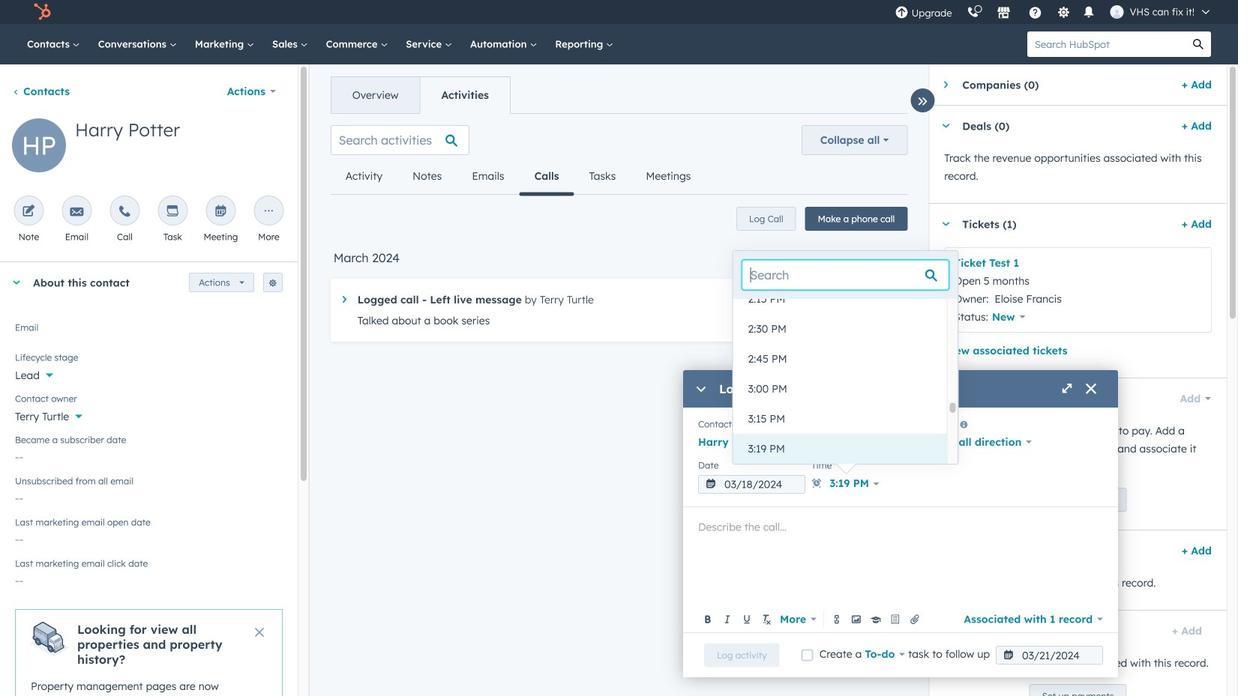 Task type: vqa. For each thing, say whether or not it's contained in the screenshot.
"onboarding.steps.finalStep.title" image
no



Task type: describe. For each thing, give the bounding box(es) containing it.
marketplaces image
[[997, 7, 1011, 20]]

close image
[[255, 628, 264, 637]]

expand dialog image
[[1061, 384, 1073, 396]]

meeting image
[[214, 205, 228, 219]]

more image
[[262, 205, 276, 219]]

minimize dialog image
[[695, 384, 707, 396]]

3 -- text field from the top
[[15, 526, 283, 550]]

0 vertical spatial mm/dd/yyyy text field
[[698, 475, 805, 494]]

-- text field
[[15, 567, 283, 591]]

call image
[[118, 205, 132, 219]]



Task type: locate. For each thing, give the bounding box(es) containing it.
2 vertical spatial -- text field
[[15, 526, 283, 550]]

menu
[[888, 0, 1220, 24]]

1 horizontal spatial caret image
[[941, 630, 950, 633]]

1 vertical spatial caret image
[[941, 630, 950, 633]]

alert
[[15, 610, 283, 697]]

1 -- text field from the top
[[15, 443, 283, 467]]

1 horizontal spatial mm/dd/yyyy text field
[[996, 646, 1103, 665]]

0 vertical spatial -- text field
[[15, 443, 283, 467]]

0 horizontal spatial caret image
[[12, 281, 21, 285]]

tab list
[[331, 158, 706, 195]]

MM/DD/YYYY text field
[[698, 475, 805, 494], [996, 646, 1103, 665]]

Search search field
[[742, 260, 949, 290]]

Search activities search field
[[331, 125, 469, 155]]

note image
[[22, 205, 36, 219]]

terry turtle image
[[1110, 5, 1124, 19]]

task image
[[166, 205, 180, 219]]

-- text field
[[15, 443, 283, 467], [15, 484, 283, 508], [15, 526, 283, 550]]

1 vertical spatial -- text field
[[15, 484, 283, 508]]

0 horizontal spatial mm/dd/yyyy text field
[[698, 475, 805, 494]]

Search HubSpot search field
[[1027, 31, 1186, 57]]

feed
[[319, 113, 920, 360]]

1 vertical spatial mm/dd/yyyy text field
[[996, 646, 1103, 665]]

manage card settings image
[[268, 279, 277, 288]]

caret image
[[12, 281, 21, 285], [941, 630, 950, 633]]

caret image
[[944, 80, 948, 89], [941, 124, 950, 128], [941, 222, 950, 226], [941, 397, 950, 401]]

email image
[[70, 205, 84, 219]]

2 -- text field from the top
[[15, 484, 283, 508]]

navigation
[[331, 76, 511, 114]]

0 vertical spatial caret image
[[12, 281, 21, 285]]

grid grid
[[733, 284, 958, 464]]

close dialog image
[[1085, 384, 1097, 396]]



